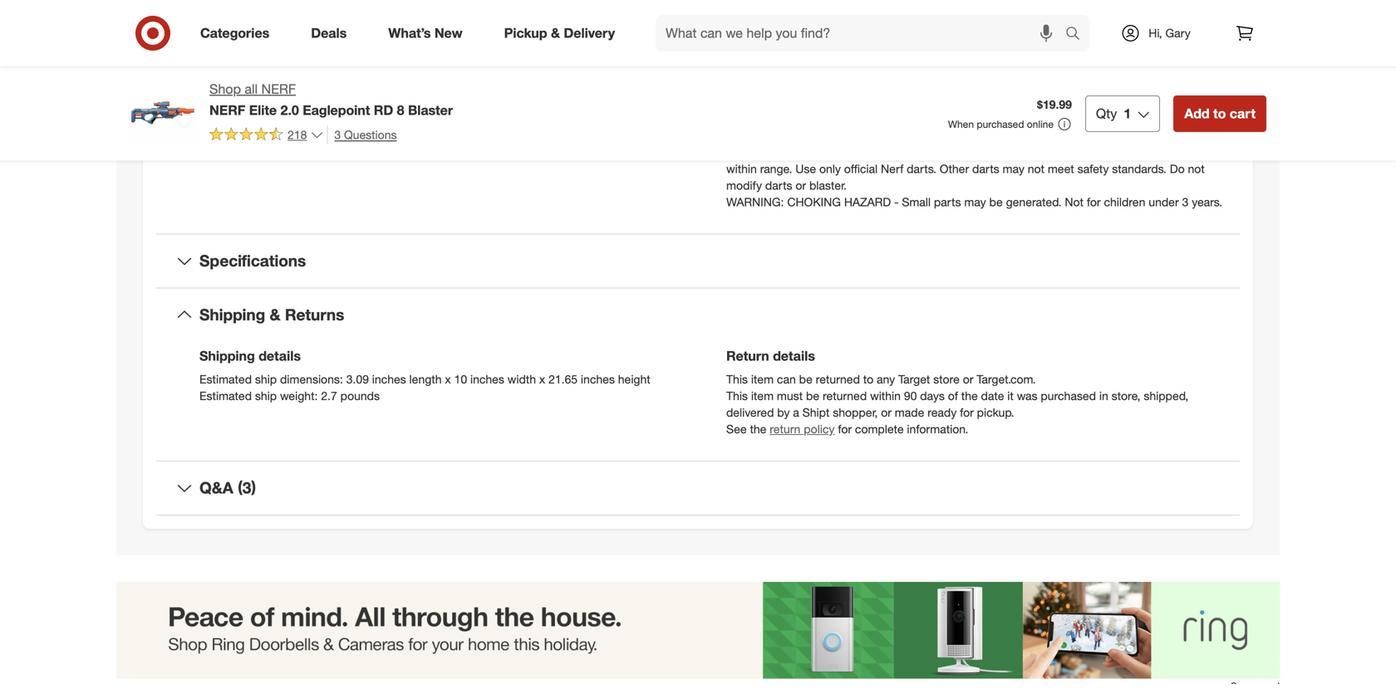 Task type: vqa. For each thing, say whether or not it's contained in the screenshot.
(
no



Task type: describe. For each thing, give the bounding box(es) containing it.
search
[[1058, 27, 1098, 43]]

(3)
[[238, 479, 256, 498]]

return
[[726, 348, 769, 364]]

search button
[[1058, 15, 1098, 55]]

1 this from the top
[[726, 372, 748, 387]]

rd
[[374, 102, 393, 118]]

make
[[409, 62, 437, 76]]

not
[[1065, 195, 1084, 209]]

2 ship from the top
[[255, 389, 277, 404]]

1 ship from the top
[[255, 372, 277, 387]]

what's new
[[388, 25, 463, 41]]

2 warning: from the top
[[726, 195, 784, 209]]

nerf inside warning: do not aim at eyes or face. use of eyewear recommended for players and people within range. use only official nerf darts. other darts may not meet safety standards. do not modify darts or blaster. warning: choking hazard - small parts may be generated. not for children under 3 years.
[[881, 162, 904, 176]]

kids!
[[650, 62, 675, 76]]

what's
[[388, 25, 431, 41]]

a
[[793, 406, 799, 420]]

3.09
[[346, 372, 369, 387]]

recommended
[[1014, 145, 1090, 160]]

q&a (3)
[[199, 479, 256, 498]]

dollars!
[[324, 79, 361, 93]]

questions
[[344, 127, 397, 142]]

10
[[454, 372, 467, 387]]

properties
[[829, 45, 883, 60]]

under inside warning: do not aim at eyes or face. use of eyewear recommended for players and people within range. use only official nerf darts. other darts may not meet safety standards. do not modify darts or blaster. warning: choking hazard - small parts may be generated. not for children under 3 years.
[[1149, 195, 1179, 209]]

target.com.
[[977, 372, 1036, 387]]

length
[[409, 372, 442, 387]]

new
[[435, 25, 463, 41]]

add
[[1184, 105, 1210, 122]]

within inside return details this item can be returned to any target store or target.com. this item must be returned within 90 days of the date it was purchased in store, shipped, delivered by a shipt shopper, or made ready for pickup. see the return policy for complete information.
[[870, 389, 901, 404]]

information.
[[907, 422, 968, 437]]

small
[[902, 195, 931, 209]]

online
[[1027, 118, 1054, 130]]

days
[[920, 389, 945, 404]]

hi,
[[1149, 26, 1162, 40]]

2 horizontal spatial the
[[961, 389, 978, 404]]

gift
[[613, 62, 630, 76]]

pickup
[[504, 25, 547, 41]]

2 vertical spatial the
[[750, 422, 766, 437]]

are
[[886, 45, 902, 60]]

elite
[[249, 102, 277, 118]]

categories
[[200, 25, 269, 41]]

related
[[790, 45, 826, 60]]

25
[[307, 79, 320, 93]]

eyewear
[[967, 145, 1010, 160]]

qty 1
[[1096, 105, 1131, 122]]

for down 'shopper,' on the right of page
[[838, 422, 852, 437]]

or right store in the bottom right of the page
[[963, 372, 973, 387]]

shipt
[[802, 406, 830, 420]]

other
[[940, 162, 969, 176]]

& for shipping
[[270, 305, 281, 324]]

1 vertical spatial returned
[[823, 389, 867, 404]]

must
[[777, 389, 803, 404]]

policy
[[804, 422, 835, 437]]

returns
[[285, 305, 344, 324]]

eaglepoint
[[303, 102, 370, 118]]

when purchased online
[[948, 118, 1054, 130]]

by
[[777, 406, 790, 420]]

1 horizontal spatial do
[[1170, 162, 1185, 176]]

1 item from the top
[[751, 372, 774, 387]]

width
[[508, 372, 536, 387]]

at
[[847, 145, 857, 160]]

shopper,
[[833, 406, 878, 420]]

in
[[1099, 389, 1108, 404]]

-
[[894, 195, 899, 209]]

pounds
[[340, 389, 380, 404]]

2.0
[[281, 102, 299, 118]]

blaster
[[408, 102, 453, 118]]

aim
[[825, 145, 844, 160]]

to inside the add to cart button
[[1213, 105, 1226, 122]]

0 horizontal spatial not
[[805, 145, 822, 160]]

height
[[618, 372, 650, 387]]

$19.99
[[1037, 97, 1072, 112]]

pickup.
[[977, 406, 1014, 420]]

dimensions:
[[280, 372, 343, 387]]

2 and from the left
[[508, 22, 532, 37]]

and inside warning: do not aim at eyes or face. use of eyewear recommended for players and people within range. use only official nerf darts. other darts may not meet safety standards. do not modify darts or blaster. warning: choking hazard - small parts may be generated. not for children under 3 years.
[[1151, 145, 1170, 160]]

great holiday gift: nerf blasters make the perfect holiday or christmas gift for kids! great gifts under 25 dollars!
[[216, 62, 675, 93]]

add to cart button
[[1174, 95, 1266, 132]]

store,
[[1112, 389, 1141, 404]]

fillers!
[[254, 39, 284, 53]]

for inside great holiday gift: nerf blasters make the perfect holiday or christmas gift for kids! great gifts under 25 dollars!
[[633, 62, 647, 76]]

shipping for shipping & returns
[[199, 305, 265, 324]]

details for shipping
[[259, 348, 301, 364]]

be inside warning: do not aim at eyes or face. use of eyewear recommended for players and people within range. use only official nerf darts. other darts may not meet safety standards. do not modify darts or blaster. warning: choking hazard - small parts may be generated. not for children under 3 years.
[[989, 195, 1003, 209]]

children
[[1104, 195, 1145, 209]]

1 inches from the left
[[372, 372, 406, 387]]

any
[[877, 372, 895, 387]]

of inside warning: do not aim at eyes or face. use of eyewear recommended for players and people within range. use only official nerf darts. other darts may not meet safety standards. do not modify darts or blaster. warning: choking hazard - small parts may be generated. not for children under 3 years.
[[954, 145, 964, 160]]

great
[[216, 79, 245, 93]]

only
[[819, 162, 841, 176]]

nerf and all related properties are trademarks of hasbro.
[[726, 45, 1021, 60]]

1 horizontal spatial darts
[[972, 162, 999, 176]]

great easter gifts for boys and girls ages 8 and up: the perfect easter basket fillers!
[[216, 22, 654, 53]]

the
[[557, 22, 577, 37]]

shipping details estimated ship dimensions: 3.09 inches length x 10 inches width x 21.65 inches height estimated ship weight: 2.7 pounds
[[199, 348, 650, 404]]

all inside shop all nerf nerf elite 2.0 eaglepoint rd 8 blaster
[[245, 81, 258, 97]]

target
[[898, 372, 930, 387]]

choking
[[787, 195, 841, 209]]

1 horizontal spatial not
[[1028, 162, 1045, 176]]

advertisement region
[[116, 582, 1280, 680]]

1 and from the left
[[400, 22, 424, 37]]

shipping & returns button
[[156, 289, 1240, 342]]

3 questions
[[334, 127, 397, 142]]

1 vertical spatial nerf
[[209, 102, 245, 118]]

deals
[[311, 25, 347, 41]]



Task type: locate. For each thing, give the bounding box(es) containing it.
to right add
[[1213, 105, 1226, 122]]

& for pickup
[[551, 25, 560, 41]]

not
[[805, 145, 822, 160], [1028, 162, 1045, 176], [1188, 162, 1205, 176]]

easter
[[621, 22, 654, 37]]

item up the delivered
[[751, 389, 774, 404]]

1 horizontal spatial within
[[870, 389, 901, 404]]

0 horizontal spatial details
[[259, 348, 301, 364]]

0 vertical spatial nerf
[[261, 81, 296, 97]]

8
[[498, 22, 505, 37], [397, 102, 404, 118]]

generated.
[[1006, 195, 1062, 209]]

1 vertical spatial all
[[245, 81, 258, 97]]

8 inside the great easter gifts for boys and girls ages 8 and up: the perfect easter basket fillers!
[[498, 22, 505, 37]]

1 horizontal spatial and
[[508, 22, 532, 37]]

perfect inside the great easter gifts for boys and girls ages 8 and up: the perfect easter basket fillers!
[[580, 22, 617, 37]]

up:
[[535, 22, 554, 37]]

nerf down shop
[[209, 102, 245, 118]]

boys
[[366, 22, 396, 37]]

of down store in the bottom right of the page
[[948, 389, 958, 404]]

and left up:
[[508, 22, 532, 37]]

3
[[334, 127, 341, 142], [1182, 195, 1189, 209]]

0 vertical spatial nerf
[[726, 45, 749, 60]]

1 vertical spatial purchased
[[1041, 389, 1096, 404]]

standards.
[[1112, 162, 1167, 176]]

1 vertical spatial be
[[799, 372, 813, 387]]

3 questions link
[[327, 125, 397, 144]]

ready
[[928, 406, 957, 420]]

nerf left related
[[726, 45, 749, 60]]

0 horizontal spatial darts
[[765, 178, 792, 193]]

nerf up dollars!
[[339, 62, 361, 76]]

details inside return details this item can be returned to any target store or target.com. this item must be returned within 90 days of the date it was purchased in store, shipped, delivered by a shipt shopper, or made ready for pickup. see the return policy for complete information.
[[773, 348, 815, 364]]

1 horizontal spatial nerf
[[261, 81, 296, 97]]

this down 'return'
[[726, 372, 748, 387]]

pickup & delivery
[[504, 25, 615, 41]]

be up shipt
[[806, 389, 819, 404]]

be right can on the right
[[799, 372, 813, 387]]

image of nerf elite 2.0 eaglepoint rd 8 blaster image
[[130, 80, 196, 146]]

shipping down specifications
[[199, 305, 265, 324]]

x
[[445, 372, 451, 387], [539, 372, 545, 387]]

under down holiday
[[274, 79, 304, 93]]

1 horizontal spatial under
[[1149, 195, 1179, 209]]

nerf
[[261, 81, 296, 97], [209, 102, 245, 118]]

may right "parts"
[[964, 195, 986, 209]]

1 vertical spatial estimated
[[199, 389, 252, 404]]

to inside return details this item can be returned to any target store or target.com. this item must be returned within 90 days of the date it was purchased in store, shipped, delivered by a shipt shopper, or made ready for pickup. see the return policy for complete information.
[[863, 372, 874, 387]]

0 horizontal spatial and
[[752, 45, 772, 60]]

1 vertical spatial warning:
[[726, 195, 784, 209]]

shipping down shipping & returns
[[199, 348, 255, 364]]

1 vertical spatial to
[[863, 372, 874, 387]]

8 for ages
[[498, 22, 505, 37]]

0 vertical spatial to
[[1213, 105, 1226, 122]]

specifications button
[[156, 235, 1240, 288]]

0 horizontal spatial 8
[[397, 102, 404, 118]]

3 left years.
[[1182, 195, 1189, 209]]

1 estimated from the top
[[199, 372, 252, 387]]

0 horizontal spatial all
[[245, 81, 258, 97]]

purchased left in
[[1041, 389, 1096, 404]]

may down eyewear
[[1003, 162, 1024, 176]]

players
[[1110, 145, 1148, 160]]

0 vertical spatial and
[[752, 45, 772, 60]]

2 vertical spatial nerf
[[881, 162, 904, 176]]

this up the delivered
[[726, 389, 748, 404]]

2 item from the top
[[751, 389, 774, 404]]

great inside great holiday gift: nerf blasters make the perfect holiday or christmas gift for kids! great gifts under 25 dollars!
[[216, 62, 253, 76]]

ship left dimensions:
[[255, 372, 277, 387]]

and up standards.
[[1151, 145, 1170, 160]]

or right holiday
[[543, 62, 554, 76]]

official
[[844, 162, 878, 176]]

nerf inside great holiday gift: nerf blasters make the perfect holiday or christmas gift for kids! great gifts under 25 dollars!
[[339, 62, 361, 76]]

0 vertical spatial use
[[930, 145, 950, 160]]

easter
[[256, 22, 300, 37]]

or
[[543, 62, 554, 76], [888, 145, 898, 160], [796, 178, 806, 193], [963, 372, 973, 387], [881, 406, 892, 420]]

1 horizontal spatial purchased
[[1041, 389, 1096, 404]]

perfect inside great holiday gift: nerf blasters make the perfect holiday or christmas gift for kids! great gifts under 25 dollars!
[[460, 62, 498, 76]]

darts.
[[907, 162, 936, 176]]

blaster.
[[809, 178, 847, 193]]

0 vertical spatial &
[[551, 25, 560, 41]]

0 horizontal spatial do
[[787, 145, 802, 160]]

great for great
[[216, 62, 253, 76]]

the down the delivered
[[750, 422, 766, 437]]

1 horizontal spatial x
[[539, 372, 545, 387]]

0 vertical spatial this
[[726, 372, 748, 387]]

0 horizontal spatial purchased
[[977, 118, 1024, 130]]

date
[[981, 389, 1004, 404]]

0 vertical spatial do
[[787, 145, 802, 160]]

for right gift
[[633, 62, 647, 76]]

1 horizontal spatial 8
[[498, 22, 505, 37]]

use up other
[[930, 145, 950, 160]]

may
[[1003, 162, 1024, 176], [964, 195, 986, 209]]

1 vertical spatial 3
[[1182, 195, 1189, 209]]

gift:
[[308, 62, 335, 76]]

0 vertical spatial purchased
[[977, 118, 1024, 130]]

1 horizontal spatial all
[[775, 45, 786, 60]]

all up the elite
[[245, 81, 258, 97]]

under inside great holiday gift: nerf blasters make the perfect holiday or christmas gift for kids! great gifts under 25 dollars!
[[274, 79, 304, 93]]

2 horizontal spatial not
[[1188, 162, 1205, 176]]

great up great
[[216, 62, 253, 76]]

1 vertical spatial shipping
[[199, 348, 255, 364]]

all left related
[[775, 45, 786, 60]]

return details this item can be returned to any target store or target.com. this item must be returned within 90 days of the date it was purchased in store, shipped, delivered by a shipt shopper, or made ready for pickup. see the return policy for complete information.
[[726, 348, 1188, 437]]

0 vertical spatial returned
[[816, 372, 860, 387]]

1 x from the left
[[445, 372, 451, 387]]

region
[[116, 582, 1280, 685]]

1 vertical spatial do
[[1170, 162, 1185, 176]]

shipping & returns
[[199, 305, 344, 324]]

or up choking
[[796, 178, 806, 193]]

warning: down modify
[[726, 195, 784, 209]]

0 horizontal spatial within
[[726, 162, 757, 176]]

1 vertical spatial of
[[954, 145, 964, 160]]

1 vertical spatial and
[[1151, 145, 1170, 160]]

0 vertical spatial perfect
[[580, 22, 617, 37]]

darts down eyewear
[[972, 162, 999, 176]]

inches right 21.65 on the bottom of page
[[581, 372, 615, 387]]

1 details from the left
[[259, 348, 301, 364]]

1 horizontal spatial and
[[1151, 145, 1170, 160]]

0 vertical spatial be
[[989, 195, 1003, 209]]

nerf down holiday
[[261, 81, 296, 97]]

1 vertical spatial perfect
[[460, 62, 498, 76]]

3 down eaglepoint
[[334, 127, 341, 142]]

0 vertical spatial of
[[968, 45, 978, 60]]

1 vertical spatial this
[[726, 389, 748, 404]]

ship
[[255, 372, 277, 387], [255, 389, 277, 404]]

not left aim
[[805, 145, 822, 160]]

blasters
[[364, 62, 406, 76]]

for right not
[[1087, 195, 1101, 209]]

great up basket
[[216, 22, 253, 37]]

basket
[[216, 39, 251, 53]]

21.65
[[548, 372, 578, 387]]

2 vertical spatial be
[[806, 389, 819, 404]]

was
[[1017, 389, 1038, 404]]

face.
[[902, 145, 927, 160]]

1 horizontal spatial to
[[1213, 105, 1226, 122]]

or right eyes
[[888, 145, 898, 160]]

holiday
[[256, 62, 305, 76]]

return
[[770, 422, 801, 437]]

0 vertical spatial estimated
[[199, 372, 252, 387]]

meet
[[1048, 162, 1074, 176]]

1 vertical spatial may
[[964, 195, 986, 209]]

for right ready
[[960, 406, 974, 420]]

0 horizontal spatial nerf
[[339, 62, 361, 76]]

details for return
[[773, 348, 815, 364]]

& right the pickup
[[551, 25, 560, 41]]

1 vertical spatial 8
[[397, 102, 404, 118]]

do
[[787, 145, 802, 160], [1170, 162, 1185, 176]]

1 great from the top
[[216, 22, 253, 37]]

perfect right the
[[580, 22, 617, 37]]

girls
[[427, 22, 461, 37]]

be left generated.
[[989, 195, 1003, 209]]

hasbro.
[[981, 45, 1021, 60]]

great for basket
[[216, 22, 253, 37]]

store
[[933, 372, 960, 387]]

& inside dropdown button
[[270, 305, 281, 324]]

1 shipping from the top
[[199, 305, 265, 324]]

2 this from the top
[[726, 389, 748, 404]]

deals link
[[297, 15, 368, 52]]

or up complete
[[881, 406, 892, 420]]

1 horizontal spatial may
[[1003, 162, 1024, 176]]

details up can on the right
[[773, 348, 815, 364]]

0 vertical spatial shipping
[[199, 305, 265, 324]]

people
[[1174, 145, 1210, 160]]

within down any
[[870, 389, 901, 404]]

0 vertical spatial ship
[[255, 372, 277, 387]]

0 vertical spatial 3
[[334, 127, 341, 142]]

1 horizontal spatial details
[[773, 348, 815, 364]]

1 vertical spatial item
[[751, 389, 774, 404]]

0 vertical spatial the
[[440, 62, 457, 76]]

0 vertical spatial warning:
[[726, 145, 784, 160]]

under right children
[[1149, 195, 1179, 209]]

made
[[895, 406, 924, 420]]

the left date
[[961, 389, 978, 404]]

warning: up range.
[[726, 145, 784, 160]]

weight:
[[280, 389, 318, 404]]

1 vertical spatial great
[[216, 62, 253, 76]]

8 right the rd
[[397, 102, 404, 118]]

&
[[551, 25, 560, 41], [270, 305, 281, 324]]

details inside 'shipping details estimated ship dimensions: 3.09 inches length x 10 inches width x 21.65 inches height estimated ship weight: 2.7 pounds'
[[259, 348, 301, 364]]

holiday
[[501, 62, 540, 76]]

of inside return details this item can be returned to any target store or target.com. this item must be returned within 90 days of the date it was purchased in store, shipped, delivered by a shipt shopper, or made ready for pickup. see the return policy for complete information.
[[948, 389, 958, 404]]

8 for rd
[[397, 102, 404, 118]]

0 horizontal spatial to
[[863, 372, 874, 387]]

within inside warning: do not aim at eyes or face. use of eyewear recommended for players and people within range. use only official nerf darts. other darts may not meet safety standards. do not modify darts or blaster. warning: choking hazard - small parts may be generated. not for children under 3 years.
[[726, 162, 757, 176]]

1 horizontal spatial use
[[930, 145, 950, 160]]

gifts
[[248, 79, 271, 93]]

shipping inside 'shipping details estimated ship dimensions: 3.09 inches length x 10 inches width x 21.65 inches height estimated ship weight: 2.7 pounds'
[[199, 348, 255, 364]]

perfect down ages at top
[[460, 62, 498, 76]]

complete
[[855, 422, 904, 437]]

when
[[948, 118, 974, 130]]

2.7
[[321, 389, 337, 404]]

not down people
[[1188, 162, 1205, 176]]

see
[[726, 422, 747, 437]]

1 horizontal spatial inches
[[470, 372, 504, 387]]

2 vertical spatial of
[[948, 389, 958, 404]]

within up modify
[[726, 162, 757, 176]]

ship left weight:
[[255, 389, 277, 404]]

for up safety
[[1093, 145, 1107, 160]]

ages
[[464, 22, 495, 37]]

shipping for shipping details estimated ship dimensions: 3.09 inches length x 10 inches width x 21.65 inches height estimated ship weight: 2.7 pounds
[[199, 348, 255, 364]]

the
[[440, 62, 457, 76], [961, 389, 978, 404], [750, 422, 766, 437]]

do up range.
[[787, 145, 802, 160]]

nerf down eyes
[[881, 162, 904, 176]]

it
[[1007, 389, 1014, 404]]

2 horizontal spatial inches
[[581, 372, 615, 387]]

purchased up eyewear
[[977, 118, 1024, 130]]

0 horizontal spatial nerf
[[209, 102, 245, 118]]

estimated left weight:
[[199, 389, 252, 404]]

1 vertical spatial within
[[870, 389, 901, 404]]

shipped,
[[1144, 389, 1188, 404]]

0 vertical spatial within
[[726, 162, 757, 176]]

1 horizontal spatial the
[[750, 422, 766, 437]]

nerf
[[726, 45, 749, 60], [339, 62, 361, 76], [881, 162, 904, 176]]

or inside great holiday gift: nerf blasters make the perfect holiday or christmas gift for kids! great gifts under 25 dollars!
[[543, 62, 554, 76]]

0 vertical spatial may
[[1003, 162, 1024, 176]]

2 estimated from the top
[[199, 389, 252, 404]]

& left returns
[[270, 305, 281, 324]]

0 horizontal spatial 3
[[334, 127, 341, 142]]

shipping inside dropdown button
[[199, 305, 265, 324]]

great inside the great easter gifts for boys and girls ages 8 and up: the perfect easter basket fillers!
[[216, 22, 253, 37]]

0 vertical spatial 8
[[498, 22, 505, 37]]

darts down range.
[[765, 178, 792, 193]]

use left the 'only'
[[795, 162, 816, 176]]

range.
[[760, 162, 792, 176]]

218 link
[[209, 125, 324, 146]]

0 horizontal spatial the
[[440, 62, 457, 76]]

0 vertical spatial under
[[274, 79, 304, 93]]

1 vertical spatial the
[[961, 389, 978, 404]]

details up dimensions:
[[259, 348, 301, 364]]

2 x from the left
[[539, 372, 545, 387]]

1 horizontal spatial perfect
[[580, 22, 617, 37]]

not down recommended
[[1028, 162, 1045, 176]]

0 horizontal spatial under
[[274, 79, 304, 93]]

2 great from the top
[[216, 62, 253, 76]]

0 vertical spatial darts
[[972, 162, 999, 176]]

and left related
[[752, 45, 772, 60]]

8 right ages at top
[[498, 22, 505, 37]]

the right make
[[440, 62, 457, 76]]

8 inside shop all nerf nerf elite 2.0 eaglepoint rd 8 blaster
[[397, 102, 404, 118]]

1 vertical spatial darts
[[765, 178, 792, 193]]

to left any
[[863, 372, 874, 387]]

hazard
[[844, 195, 891, 209]]

0 horizontal spatial may
[[964, 195, 986, 209]]

gifts
[[303, 22, 336, 37]]

0 horizontal spatial perfect
[[460, 62, 498, 76]]

and right boys
[[400, 22, 424, 37]]

What can we help you find? suggestions appear below search field
[[656, 15, 1070, 52]]

purchased inside return details this item can be returned to any target store or target.com. this item must be returned within 90 days of the date it was purchased in store, shipped, delivered by a shipt shopper, or made ready for pickup. see the return policy for complete information.
[[1041, 389, 1096, 404]]

estimated
[[199, 372, 252, 387], [199, 389, 252, 404]]

within
[[726, 162, 757, 176], [870, 389, 901, 404]]

1 vertical spatial &
[[270, 305, 281, 324]]

3 inches from the left
[[581, 372, 615, 387]]

1 warning: from the top
[[726, 145, 784, 160]]

1 vertical spatial use
[[795, 162, 816, 176]]

do down people
[[1170, 162, 1185, 176]]

inches right 3.09
[[372, 372, 406, 387]]

x right width
[[539, 372, 545, 387]]

0 horizontal spatial inches
[[372, 372, 406, 387]]

2 inches from the left
[[470, 372, 504, 387]]

the inside great holiday gift: nerf blasters make the perfect holiday or christmas gift for kids! great gifts under 25 dollars!
[[440, 62, 457, 76]]

gary
[[1165, 26, 1191, 40]]

0 vertical spatial great
[[216, 22, 253, 37]]

be
[[989, 195, 1003, 209], [799, 372, 813, 387], [806, 389, 819, 404]]

1 horizontal spatial &
[[551, 25, 560, 41]]

q&a
[[199, 479, 233, 498]]

2 details from the left
[[773, 348, 815, 364]]

0 horizontal spatial use
[[795, 162, 816, 176]]

2 shipping from the top
[[199, 348, 255, 364]]

1 vertical spatial under
[[1149, 195, 1179, 209]]

estimated down shipping & returns
[[199, 372, 252, 387]]

1 horizontal spatial 3
[[1182, 195, 1189, 209]]

christmas
[[557, 62, 610, 76]]

item left can on the right
[[751, 372, 774, 387]]

1 vertical spatial ship
[[255, 389, 277, 404]]

x left 10
[[445, 372, 451, 387]]

90
[[904, 389, 917, 404]]

inches right 10
[[470, 372, 504, 387]]

of left "hasbro." at the top of page
[[968, 45, 978, 60]]

0 vertical spatial all
[[775, 45, 786, 60]]

1 horizontal spatial nerf
[[726, 45, 749, 60]]

of up other
[[954, 145, 964, 160]]

3 inside warning: do not aim at eyes or face. use of eyewear recommended for players and people within range. use only official nerf darts. other darts may not meet safety standards. do not modify darts or blaster. warning: choking hazard - small parts may be generated. not for children under 3 years.
[[1182, 195, 1189, 209]]

0 horizontal spatial x
[[445, 372, 451, 387]]



